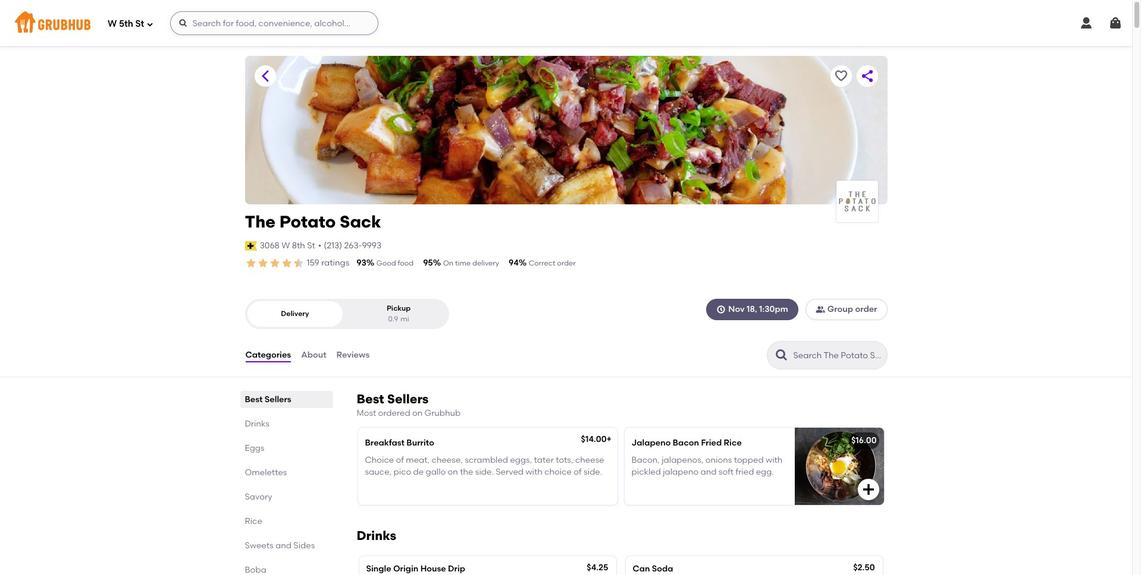 Task type: describe. For each thing, give the bounding box(es) containing it.
order for correct order
[[557, 259, 576, 268]]

1:30pm
[[759, 305, 788, 315]]

savory
[[245, 493, 272, 503]]

breakfast
[[365, 439, 405, 449]]

on inside choice of meat, cheese, scrambled eggs, tater tots, cheese sauce, pico de gallo on the side. served with choice of side.
[[448, 468, 458, 478]]

time
[[455, 259, 471, 268]]

eggs,
[[510, 455, 532, 466]]

sweets and sides tab
[[245, 540, 328, 553]]

group
[[827, 305, 853, 315]]

soda
[[652, 565, 673, 575]]

order for group order
[[855, 305, 877, 315]]

about
[[301, 350, 326, 360]]

3068
[[260, 241, 280, 251]]

w inside button
[[282, 241, 290, 251]]

single
[[366, 565, 391, 575]]

w 5th st
[[108, 18, 144, 29]]

sweets and sides
[[245, 541, 315, 552]]

choice of meat, cheese, scrambled eggs, tater tots, cheese sauce, pico de gallo on the side. served with choice of side.
[[365, 455, 604, 478]]

3068 w 8th st button
[[259, 240, 316, 253]]

Search for food, convenience, alcohol... search field
[[170, 11, 379, 35]]

jalapenos,
[[662, 455, 703, 466]]

reviews button
[[336, 334, 370, 377]]

best sellers
[[245, 395, 291, 405]]

correct
[[529, 259, 555, 268]]

drinks tab
[[245, 418, 328, 431]]

the
[[460, 468, 473, 478]]

rice inside tab
[[245, 517, 262, 527]]

jalapeno bacon fried rice image
[[795, 429, 884, 506]]

categories button
[[245, 334, 292, 377]]

reviews
[[336, 350, 370, 360]]

tots,
[[556, 455, 573, 466]]

main navigation navigation
[[0, 0, 1132, 46]]

cheese,
[[432, 455, 463, 466]]

save this restaurant image
[[834, 69, 848, 83]]

rice tab
[[245, 516, 328, 528]]

jalapeno bacon fried rice
[[631, 439, 742, 449]]

can soda
[[633, 565, 673, 575]]

159
[[307, 258, 319, 268]]

choice
[[365, 455, 394, 466]]

and inside bacon, jalapenos, onions topped with pickled jalapeno and soft fried egg.
[[701, 468, 717, 478]]

159 ratings
[[307, 258, 349, 268]]

most
[[357, 409, 376, 419]]

caret left icon image
[[258, 69, 272, 83]]

st inside "main navigation" 'navigation'
[[135, 18, 144, 29]]

263-
[[344, 241, 362, 251]]

onions
[[705, 455, 732, 466]]

fried
[[701, 439, 722, 449]]

cheese
[[575, 455, 604, 466]]

pico
[[394, 468, 411, 478]]

eggs tab
[[245, 443, 328, 455]]

pickup 0.9 mi
[[387, 305, 411, 323]]

bacon
[[673, 439, 699, 449]]

origin
[[393, 565, 418, 575]]

good food
[[376, 259, 414, 268]]

0 horizontal spatial of
[[396, 455, 404, 466]]

ratings
[[321, 258, 349, 268]]

$14.00 +
[[581, 435, 612, 445]]

group order
[[827, 305, 877, 315]]

the potato sack
[[245, 212, 381, 232]]

jalapeno
[[631, 439, 671, 449]]

share icon image
[[860, 69, 874, 83]]

egg.
[[756, 468, 774, 478]]

best sellers most ordered on grubhub
[[357, 392, 461, 419]]

ordered
[[378, 409, 410, 419]]

people icon image
[[816, 305, 825, 315]]

topped
[[734, 455, 764, 466]]

sellers for best sellers
[[265, 395, 291, 405]]

sides
[[293, 541, 315, 552]]

(213)
[[324, 241, 342, 251]]

2 side. from the left
[[584, 468, 602, 478]]

w inside "main navigation" 'navigation'
[[108, 18, 117, 29]]

pickled
[[631, 468, 661, 478]]

st inside 3068 w 8th st button
[[307, 241, 315, 251]]

house
[[420, 565, 446, 575]]

$16.00
[[851, 436, 877, 446]]

$14.00
[[581, 435, 607, 445]]

3068 w 8th st
[[260, 241, 315, 251]]

pickup
[[387, 305, 411, 313]]

good
[[376, 259, 396, 268]]

drip
[[448, 565, 465, 575]]

sauce,
[[365, 468, 392, 478]]



Task type: locate. For each thing, give the bounding box(es) containing it.
1 vertical spatial rice
[[245, 517, 262, 527]]

food
[[398, 259, 414, 268]]

sellers for best sellers most ordered on grubhub
[[387, 392, 429, 407]]

choice
[[544, 468, 572, 478]]

drinks
[[245, 419, 269, 430], [357, 529, 396, 544]]

1 horizontal spatial order
[[855, 305, 877, 315]]

gallo
[[426, 468, 446, 478]]

sellers inside best sellers tab
[[265, 395, 291, 405]]

1 vertical spatial drinks
[[357, 529, 396, 544]]

0 horizontal spatial on
[[412, 409, 423, 419]]

0 horizontal spatial rice
[[245, 517, 262, 527]]

1 horizontal spatial drinks
[[357, 529, 396, 544]]

sweets
[[245, 541, 273, 552]]

tab
[[245, 565, 328, 576]]

drinks up single
[[357, 529, 396, 544]]

best for best sellers
[[245, 395, 263, 405]]

side. down cheese
[[584, 468, 602, 478]]

sack
[[340, 212, 381, 232]]

18,
[[747, 305, 757, 315]]

1 vertical spatial w
[[282, 241, 290, 251]]

0 horizontal spatial best
[[245, 395, 263, 405]]

on
[[412, 409, 423, 419], [448, 468, 458, 478]]

option group containing pickup
[[245, 299, 449, 330]]

93
[[357, 258, 366, 268]]

best up the most
[[357, 392, 384, 407]]

1 horizontal spatial rice
[[724, 439, 742, 449]]

fried
[[736, 468, 754, 478]]

on time delivery
[[443, 259, 499, 268]]

0 vertical spatial svg image
[[1079, 16, 1093, 30]]

star icon image
[[245, 258, 257, 269], [257, 258, 269, 269], [269, 258, 280, 269], [280, 258, 292, 269], [292, 258, 304, 269], [292, 258, 304, 269]]

1 horizontal spatial best
[[357, 392, 384, 407]]

95
[[423, 258, 433, 268]]

on
[[443, 259, 453, 268]]

served
[[496, 468, 524, 478]]

0 vertical spatial st
[[135, 18, 144, 29]]

order inside button
[[855, 305, 877, 315]]

svg image
[[1108, 16, 1123, 30], [179, 18, 188, 28], [147, 21, 154, 28], [861, 483, 875, 498]]

1 vertical spatial on
[[448, 468, 458, 478]]

about button
[[301, 334, 327, 377]]

1 horizontal spatial st
[[307, 241, 315, 251]]

burrito
[[407, 439, 434, 449]]

bacon, jalapenos, onions topped with pickled jalapeno and soft fried egg.
[[631, 455, 783, 478]]

1 horizontal spatial w
[[282, 241, 290, 251]]

0 horizontal spatial st
[[135, 18, 144, 29]]

omelettes
[[245, 468, 287, 478]]

potato
[[279, 212, 336, 232]]

best
[[357, 392, 384, 407], [245, 395, 263, 405]]

$2.50
[[853, 564, 875, 574]]

0 horizontal spatial sellers
[[265, 395, 291, 405]]

0 horizontal spatial svg image
[[716, 305, 726, 315]]

1 vertical spatial svg image
[[716, 305, 726, 315]]

the
[[245, 212, 275, 232]]

0 horizontal spatial order
[[557, 259, 576, 268]]

can
[[633, 565, 650, 575]]

group order button
[[805, 299, 887, 321]]

1 vertical spatial with
[[526, 468, 542, 478]]

eggs
[[245, 444, 264, 454]]

order right correct
[[557, 259, 576, 268]]

of up pico
[[396, 455, 404, 466]]

best inside best sellers most ordered on grubhub
[[357, 392, 384, 407]]

•
[[318, 241, 321, 251]]

sellers up 'ordered'
[[387, 392, 429, 407]]

side. down scrambled
[[475, 468, 494, 478]]

1 horizontal spatial svg image
[[1079, 16, 1093, 30]]

scrambled
[[465, 455, 508, 466]]

sellers up drinks 'tab'
[[265, 395, 291, 405]]

search icon image
[[774, 349, 789, 363]]

1 horizontal spatial on
[[448, 468, 458, 478]]

order
[[557, 259, 576, 268], [855, 305, 877, 315]]

and
[[701, 468, 717, 478], [275, 541, 291, 552]]

0 vertical spatial order
[[557, 259, 576, 268]]

0 vertical spatial and
[[701, 468, 717, 478]]

w
[[108, 18, 117, 29], [282, 241, 290, 251]]

8th
[[292, 241, 305, 251]]

0 vertical spatial of
[[396, 455, 404, 466]]

1 side. from the left
[[475, 468, 494, 478]]

rice down savory
[[245, 517, 262, 527]]

st right 5th
[[135, 18, 144, 29]]

order right "group"
[[855, 305, 877, 315]]

9993
[[362, 241, 381, 251]]

soft
[[719, 468, 734, 478]]

best for best sellers most ordered on grubhub
[[357, 392, 384, 407]]

with inside bacon, jalapenos, onions topped with pickled jalapeno and soft fried egg.
[[766, 455, 783, 466]]

1 vertical spatial and
[[275, 541, 291, 552]]

svg image inside the nov 18, 1:30pm button
[[716, 305, 726, 315]]

5th
[[119, 18, 133, 29]]

delivery
[[281, 310, 309, 318]]

jalapeno
[[663, 468, 699, 478]]

de
[[413, 468, 424, 478]]

0 horizontal spatial with
[[526, 468, 542, 478]]

on inside best sellers most ordered on grubhub
[[412, 409, 423, 419]]

0 horizontal spatial drinks
[[245, 419, 269, 430]]

1 horizontal spatial side.
[[584, 468, 602, 478]]

$4.25
[[587, 564, 608, 574]]

0 vertical spatial with
[[766, 455, 783, 466]]

and inside tab
[[275, 541, 291, 552]]

tater
[[534, 455, 554, 466]]

1 horizontal spatial with
[[766, 455, 783, 466]]

0 vertical spatial w
[[108, 18, 117, 29]]

w left 5th
[[108, 18, 117, 29]]

(213) 263-9993 button
[[324, 240, 381, 252]]

• (213) 263-9993
[[318, 241, 381, 251]]

0 vertical spatial on
[[412, 409, 423, 419]]

1 vertical spatial order
[[855, 305, 877, 315]]

bacon,
[[631, 455, 660, 466]]

correct order
[[529, 259, 576, 268]]

nov 18, 1:30pm button
[[706, 299, 798, 321]]

w left the 8th
[[282, 241, 290, 251]]

meat,
[[406, 455, 430, 466]]

sellers
[[387, 392, 429, 407], [265, 395, 291, 405]]

Search The Potato Sack search field
[[792, 350, 883, 362]]

single origin house drip
[[366, 565, 465, 575]]

of down cheese
[[574, 468, 582, 478]]

best sellers tab
[[245, 394, 328, 406]]

and left sides at the left
[[275, 541, 291, 552]]

svg image inside "main navigation" 'navigation'
[[1079, 16, 1093, 30]]

rice
[[724, 439, 742, 449], [245, 517, 262, 527]]

and down onions
[[701, 468, 717, 478]]

1 vertical spatial of
[[574, 468, 582, 478]]

1 horizontal spatial sellers
[[387, 392, 429, 407]]

1 horizontal spatial of
[[574, 468, 582, 478]]

0 vertical spatial drinks
[[245, 419, 269, 430]]

94
[[509, 258, 519, 268]]

drinks up the eggs
[[245, 419, 269, 430]]

1 horizontal spatial and
[[701, 468, 717, 478]]

nov 18, 1:30pm
[[728, 305, 788, 315]]

0 horizontal spatial w
[[108, 18, 117, 29]]

with inside choice of meat, cheese, scrambled eggs, tater tots, cheese sauce, pico de gallo on the side. served with choice of side.
[[526, 468, 542, 478]]

save this restaurant button
[[830, 65, 852, 87]]

nov
[[728, 305, 745, 315]]

with up egg.
[[766, 455, 783, 466]]

drinks inside 'tab'
[[245, 419, 269, 430]]

of
[[396, 455, 404, 466], [574, 468, 582, 478]]

best up drinks 'tab'
[[245, 395, 263, 405]]

rice right fried
[[724, 439, 742, 449]]

0 vertical spatial rice
[[724, 439, 742, 449]]

categories
[[245, 350, 291, 360]]

st left •
[[307, 241, 315, 251]]

subscription pass image
[[245, 241, 257, 251]]

1 vertical spatial st
[[307, 241, 315, 251]]

0 horizontal spatial side.
[[475, 468, 494, 478]]

on right 'ordered'
[[412, 409, 423, 419]]

mi
[[401, 315, 409, 323]]

0.9
[[388, 315, 398, 323]]

with down tater
[[526, 468, 542, 478]]

0 horizontal spatial and
[[275, 541, 291, 552]]

sellers inside best sellers most ordered on grubhub
[[387, 392, 429, 407]]

breakfast burrito
[[365, 439, 434, 449]]

omelettes tab
[[245, 467, 328, 480]]

+
[[607, 435, 612, 445]]

savory tab
[[245, 491, 328, 504]]

grubhub
[[425, 409, 461, 419]]

best inside tab
[[245, 395, 263, 405]]

on down cheese,
[[448, 468, 458, 478]]

side.
[[475, 468, 494, 478], [584, 468, 602, 478]]

svg image
[[1079, 16, 1093, 30], [716, 305, 726, 315]]

st
[[135, 18, 144, 29], [307, 241, 315, 251]]

option group
[[245, 299, 449, 330]]

the potato sack logo image
[[836, 181, 878, 222]]



Task type: vqa. For each thing, say whether or not it's contained in the screenshot.
Works to the top
no



